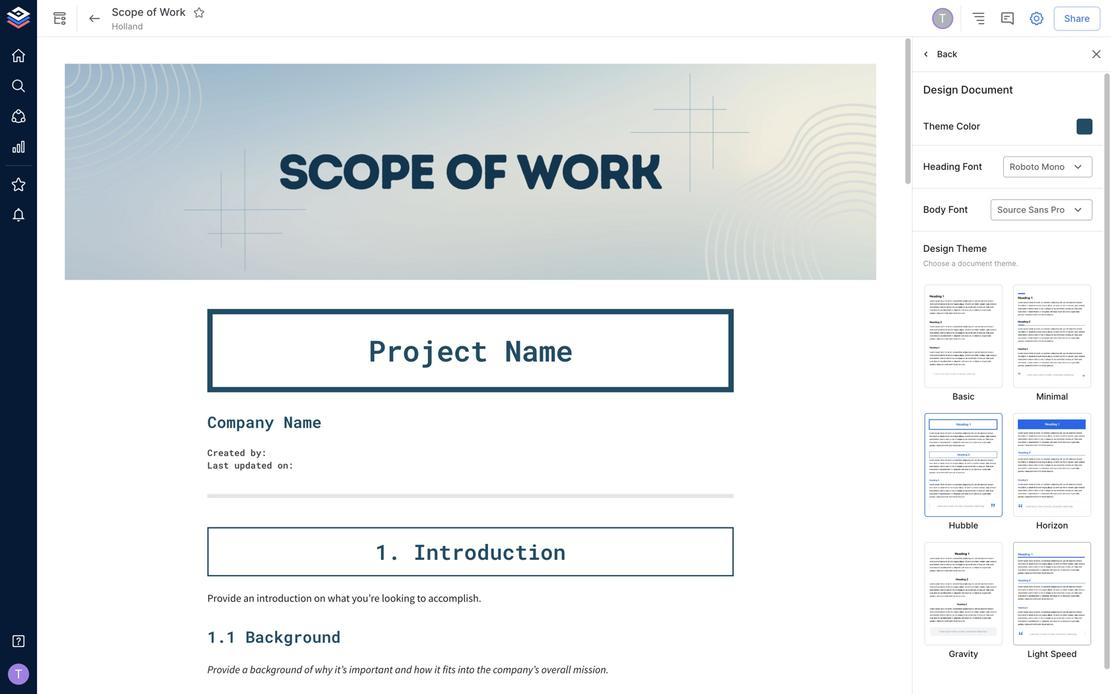 Task type: locate. For each thing, give the bounding box(es) containing it.
provide an introduction on what you're looking to accomplish.
[[207, 592, 481, 605]]

0 vertical spatial of
[[147, 6, 157, 19]]

last
[[207, 460, 229, 471]]

provide left an
[[207, 592, 241, 605]]

font
[[963, 161, 982, 172], [949, 204, 968, 215]]

holland link
[[112, 20, 143, 32]]

design up choose
[[923, 243, 954, 254]]

to
[[417, 592, 426, 605]]

0 vertical spatial t
[[939, 11, 947, 26]]

provide down 1.1
[[207, 663, 240, 677]]

gravity
[[949, 649, 978, 660]]

0 horizontal spatial name
[[284, 412, 322, 433]]

a left background
[[242, 663, 248, 677]]

provide for provide a background of why it's important and how it fits into the company's overall mission.
[[207, 663, 240, 677]]

mono
[[1042, 162, 1065, 172]]

pro
[[1051, 205, 1065, 215]]

of left the work
[[147, 6, 157, 19]]

scope of work
[[112, 6, 186, 19]]

0 vertical spatial name
[[505, 332, 573, 370]]

design inside design theme choose a document theme.
[[923, 243, 954, 254]]

choose
[[923, 259, 950, 268]]

t button
[[930, 6, 955, 31], [4, 660, 33, 689]]

0 vertical spatial font
[[963, 161, 982, 172]]

0 vertical spatial a
[[952, 259, 956, 268]]

1 vertical spatial font
[[949, 204, 968, 215]]

of left why
[[304, 663, 313, 677]]

1. introduction
[[375, 538, 566, 566]]

t
[[939, 11, 947, 26], [15, 667, 22, 682]]

overall
[[542, 663, 571, 677]]

source
[[998, 205, 1026, 215]]

company
[[207, 412, 274, 433]]

theme up document
[[956, 243, 987, 254]]

theme inside design theme choose a document theme.
[[956, 243, 987, 254]]

favorite image
[[193, 7, 205, 18]]

theme.
[[995, 259, 1018, 268]]

a inside design theme choose a document theme.
[[952, 259, 956, 268]]

project name
[[368, 332, 573, 370]]

the
[[477, 663, 491, 677]]

0 vertical spatial theme
[[923, 121, 954, 132]]

on
[[314, 592, 326, 605]]

1 vertical spatial a
[[242, 663, 248, 677]]

design document
[[923, 83, 1013, 96]]

show wiki image
[[52, 11, 67, 26]]

roboto
[[1010, 162, 1039, 172]]

of
[[147, 6, 157, 19], [304, 663, 313, 677]]

hubble
[[949, 520, 978, 531]]

1 vertical spatial of
[[304, 663, 313, 677]]

body font
[[923, 204, 968, 215]]

1 vertical spatial t
[[15, 667, 22, 682]]

design down back button
[[923, 83, 958, 96]]

1 vertical spatial name
[[284, 412, 322, 433]]

1 vertical spatial provide
[[207, 663, 240, 677]]

a
[[952, 259, 956, 268], [242, 663, 248, 677]]

design for design theme choose a document theme.
[[923, 243, 954, 254]]

font right body
[[949, 204, 968, 215]]

0 vertical spatial provide
[[207, 592, 241, 605]]

design
[[923, 83, 958, 96], [923, 243, 954, 254]]

provide for provide an introduction on what you're looking to accomplish.
[[207, 592, 241, 605]]

on:
[[278, 460, 294, 471]]

0 vertical spatial design
[[923, 83, 958, 96]]

1 vertical spatial theme
[[956, 243, 987, 254]]

1 horizontal spatial t
[[939, 11, 947, 26]]

1 provide from the top
[[207, 592, 241, 605]]

body
[[923, 204, 946, 215]]

document
[[958, 259, 993, 268]]

0 horizontal spatial t
[[15, 667, 22, 682]]

1 horizontal spatial theme
[[956, 243, 987, 254]]

a right choose
[[952, 259, 956, 268]]

by:
[[251, 447, 267, 459]]

1 vertical spatial design
[[923, 243, 954, 254]]

provide
[[207, 592, 241, 605], [207, 663, 240, 677]]

2 provide from the top
[[207, 663, 240, 677]]

0 horizontal spatial of
[[147, 6, 157, 19]]

t for bottom t button
[[15, 667, 22, 682]]

1 horizontal spatial a
[[952, 259, 956, 268]]

name
[[505, 332, 573, 370], [284, 412, 322, 433]]

theme color
[[923, 121, 980, 132]]

theme left color at the right top of page
[[923, 121, 954, 132]]

2 design from the top
[[923, 243, 954, 254]]

name for project name
[[505, 332, 573, 370]]

into
[[458, 663, 475, 677]]

heading font
[[923, 161, 982, 172]]

1 horizontal spatial name
[[505, 332, 573, 370]]

minimal
[[1036, 392, 1068, 402]]

color
[[957, 121, 980, 132]]

1.1
[[207, 627, 236, 648]]

theme
[[923, 121, 954, 132], [956, 243, 987, 254]]

font for body font
[[949, 204, 968, 215]]

and
[[395, 663, 412, 677]]

project
[[368, 332, 488, 370]]

why
[[315, 663, 333, 677]]

0 horizontal spatial t button
[[4, 660, 33, 689]]

go back image
[[87, 11, 103, 26]]

design for design document
[[923, 83, 958, 96]]

0 horizontal spatial a
[[242, 663, 248, 677]]

share button
[[1054, 6, 1101, 31]]

sans
[[1029, 205, 1049, 215]]

t for the top t button
[[939, 11, 947, 26]]

light
[[1028, 649, 1048, 660]]

1 design from the top
[[923, 83, 958, 96]]

fits
[[443, 663, 456, 677]]

introduction
[[413, 538, 566, 566]]

back
[[937, 49, 957, 59]]

1 horizontal spatial t button
[[930, 6, 955, 31]]

font right heading
[[963, 161, 982, 172]]

back button
[[918, 44, 961, 64]]

light speed
[[1028, 649, 1077, 660]]

1.
[[375, 538, 401, 566]]



Task type: describe. For each thing, give the bounding box(es) containing it.
background
[[250, 663, 302, 677]]

settings image
[[1029, 11, 1045, 26]]

document
[[961, 83, 1013, 96]]

how
[[414, 663, 432, 677]]

speed
[[1051, 649, 1077, 660]]

mission.
[[573, 663, 609, 677]]

provide a background of why it's important and how it fits into the company's overall mission.
[[207, 663, 609, 677]]

share
[[1064, 13, 1090, 24]]

roboto mono button
[[1003, 156, 1093, 178]]

1 horizontal spatial of
[[304, 663, 313, 677]]

company's
[[493, 663, 539, 677]]

scope
[[112, 6, 144, 19]]

holland
[[112, 21, 143, 31]]

font for heading font
[[963, 161, 982, 172]]

an
[[243, 592, 255, 605]]

introduction
[[257, 592, 312, 605]]

basic
[[953, 392, 975, 402]]

what
[[328, 592, 350, 605]]

it
[[435, 663, 440, 677]]

0 vertical spatial t button
[[930, 6, 955, 31]]

created
[[207, 447, 245, 459]]

design theme choose a document theme.
[[923, 243, 1018, 268]]

table of contents image
[[971, 11, 986, 26]]

it's
[[335, 663, 347, 677]]

name for company name
[[284, 412, 322, 433]]

accomplish.
[[428, 592, 481, 605]]

horizon
[[1036, 520, 1068, 531]]

company name
[[207, 412, 322, 433]]

important
[[349, 663, 393, 677]]

roboto mono
[[1010, 162, 1065, 172]]

1.1 background
[[207, 627, 341, 648]]

work
[[160, 6, 186, 19]]

background
[[245, 627, 341, 648]]

heading
[[923, 161, 960, 172]]

you're
[[352, 592, 380, 605]]

1 vertical spatial t button
[[4, 660, 33, 689]]

source sans pro button
[[991, 199, 1093, 221]]

looking
[[382, 592, 415, 605]]

comments image
[[1000, 11, 1016, 26]]

created by: last updated on:
[[207, 447, 294, 471]]

updated
[[234, 460, 272, 471]]

0 horizontal spatial theme
[[923, 121, 954, 132]]

source sans pro
[[998, 205, 1065, 215]]



Task type: vqa. For each thing, say whether or not it's contained in the screenshot.
Body Font
yes



